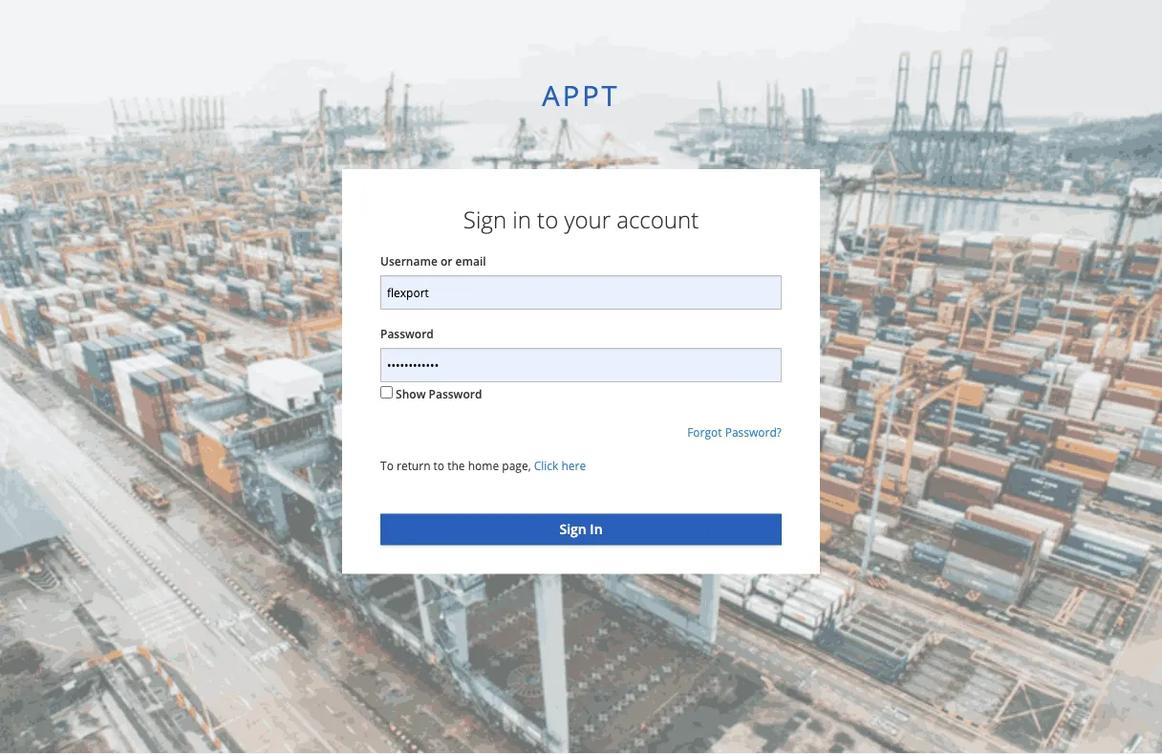 Task type: locate. For each thing, give the bounding box(es) containing it.
account
[[617, 204, 699, 235]]

page,
[[502, 458, 531, 474]]

username or email
[[381, 253, 486, 269]]

password
[[381, 326, 434, 342], [429, 387, 482, 402]]

sign
[[464, 204, 507, 235]]

to for your
[[537, 204, 559, 235]]

to left the
[[434, 458, 445, 474]]

0 vertical spatial to
[[537, 204, 559, 235]]

Password password field
[[381, 348, 782, 383]]

None submit
[[381, 514, 782, 545]]

click
[[534, 458, 559, 474]]

sign in to your account
[[464, 204, 699, 235]]

1 horizontal spatial to
[[537, 204, 559, 235]]

click here link
[[534, 458, 586, 474]]

to right in
[[537, 204, 559, 235]]

forgot password?
[[688, 425, 782, 441]]

Show Password checkbox
[[381, 387, 393, 399]]

forgot
[[688, 425, 722, 441]]

to for the
[[434, 458, 445, 474]]

0 vertical spatial password
[[381, 326, 434, 342]]

to
[[537, 204, 559, 235], [434, 458, 445, 474]]

0 horizontal spatial to
[[434, 458, 445, 474]]

return
[[397, 458, 431, 474]]

1 vertical spatial password
[[429, 387, 482, 402]]

the
[[448, 458, 465, 474]]

or
[[441, 253, 453, 269]]

password right show
[[429, 387, 482, 402]]

1 vertical spatial to
[[434, 458, 445, 474]]

password up show
[[381, 326, 434, 342]]

show
[[396, 387, 426, 402]]

password?
[[725, 425, 782, 441]]

your
[[565, 204, 611, 235]]



Task type: describe. For each thing, give the bounding box(es) containing it.
username
[[381, 253, 438, 269]]

show password
[[396, 387, 482, 402]]

to return to the home page, click here
[[381, 458, 586, 474]]

home
[[468, 458, 499, 474]]

forgot password? link
[[688, 425, 782, 441]]

Username or email text field
[[381, 276, 782, 310]]

to
[[381, 458, 394, 474]]

appt
[[543, 76, 620, 114]]

here
[[562, 458, 586, 474]]

in
[[513, 204, 532, 235]]

email
[[456, 253, 486, 269]]



